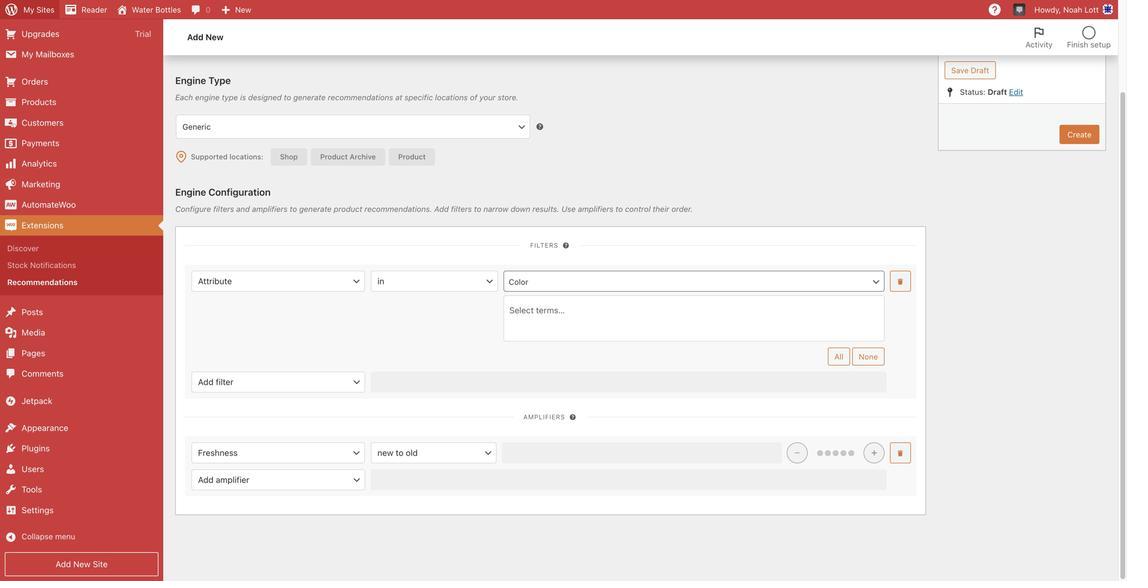 Task type: vqa. For each thing, say whether or not it's contained in the screenshot.
first Make from the bottom
no



Task type: describe. For each thing, give the bounding box(es) containing it.
settings
[[22, 505, 54, 515]]

store.
[[498, 93, 519, 102]]

product archive
[[320, 152, 376, 161]]

my for my sites
[[23, 5, 34, 14]]

to right and at the left top of page
[[290, 204, 297, 213]]

each
[[175, 93, 193, 102]]

customers link
[[0, 112, 163, 133]]

water bottles link
[[112, 0, 186, 19]]

extensions
[[22, 220, 64, 230]]

create new engine
[[175, 7, 286, 23]]

new for add new site
[[73, 559, 91, 569]]

your
[[480, 93, 496, 102]]

recommendations
[[7, 278, 78, 287]]

pages
[[22, 348, 45, 358]]

add for add new
[[187, 32, 204, 42]]

stock
[[7, 261, 28, 270]]

notifications
[[30, 261, 76, 270]]

my mailboxes link
[[0, 44, 163, 65]]

automatewoo link
[[0, 195, 163, 215]]

stock notifications
[[7, 261, 76, 270]]

to right designed
[[284, 93, 291, 102]]

amplifiers
[[524, 413, 566, 421]]

supported locations:
[[191, 152, 264, 161]]

add new site link
[[5, 552, 159, 576]]

finish setup
[[1068, 40, 1111, 49]]

filters
[[530, 242, 559, 249]]

collapse menu
[[22, 532, 75, 541]]

color
[[509, 277, 529, 286]]

orders
[[22, 76, 48, 86]]

home
[[36, 8, 59, 18]]

none
[[859, 352, 878, 361]]

specific
[[405, 93, 433, 102]]

engine type
[[175, 75, 231, 86]]

to left narrow
[[474, 204, 482, 213]]

1 filters from the left
[[213, 204, 234, 213]]

2 amplifiers from the left
[[578, 204, 614, 213]]

howdy,
[[1035, 5, 1062, 14]]

none link
[[853, 348, 885, 366]]

engine for engine configuration
[[175, 186, 206, 198]]

products
[[22, 97, 57, 107]]

Color field
[[504, 271, 885, 292]]

product for product
[[398, 152, 426, 161]]

new link
[[215, 0, 256, 19]]

recommendations link
[[0, 274, 163, 291]]

products link
[[0, 92, 163, 112]]

to left the control
[[616, 204, 623, 213]]

engine for engine type
[[175, 75, 206, 86]]

all
[[835, 352, 844, 361]]

payments
[[22, 138, 60, 148]]

appearance link
[[0, 418, 163, 438]]

1 horizontal spatial engine
[[246, 7, 286, 23]]

0
[[206, 5, 211, 14]]

collapse menu button
[[0, 527, 163, 548]]

engine for engine title
[[181, 36, 221, 52]]

recommendations.
[[365, 204, 432, 213]]

customers
[[22, 118, 64, 127]]

results.
[[533, 204, 560, 213]]

all link
[[828, 348, 850, 366]]

my home link
[[0, 3, 163, 24]]

add filters to narrow down recommendation results. image
[[562, 241, 571, 251]]

bottles
[[155, 5, 181, 14]]

0 link
[[186, 0, 215, 19]]

settings link
[[0, 500, 163, 521]]

choose an engine type to see a list of supported locations. when you deploy this engine, you will be able to choose its precise location. image
[[535, 122, 545, 132]]

narrow
[[484, 204, 509, 213]]

edit
[[1010, 87, 1024, 96]]

users
[[22, 464, 44, 474]]

lott
[[1085, 5, 1099, 14]]

add for add new site
[[56, 559, 71, 569]]

new for add new
[[206, 32, 224, 42]]

plugins link
[[0, 438, 163, 459]]

analytics
[[22, 159, 57, 169]]

my home
[[22, 8, 59, 18]]

designed
[[248, 93, 282, 102]]

product for product archive
[[320, 152, 348, 161]]

finish
[[1068, 40, 1089, 49]]

my sites
[[23, 5, 55, 14]]

trial
[[135, 29, 151, 39]]

media link
[[0, 323, 163, 343]]

is
[[240, 93, 246, 102]]

upgrades
[[22, 29, 60, 39]]

status: draft edit
[[958, 87, 1024, 96]]

my sites link
[[0, 0, 59, 19]]

site
[[93, 559, 108, 569]]

supported
[[191, 152, 228, 161]]

1 amplifiers from the left
[[252, 204, 288, 213]]

my for my mailboxes
[[22, 49, 33, 59]]

configure
[[175, 204, 211, 213]]

water
[[132, 5, 153, 14]]

tab list containing activity
[[1019, 19, 1119, 55]]



Task type: locate. For each thing, give the bounding box(es) containing it.
generate left product
[[299, 204, 332, 213]]

0 vertical spatial new
[[235, 5, 251, 14]]

locations
[[435, 93, 468, 102]]

product
[[320, 152, 348, 161], [398, 152, 426, 161]]

None submit
[[945, 61, 996, 79], [1060, 125, 1100, 144], [945, 61, 996, 79], [1060, 125, 1100, 144]]

new inside "link"
[[73, 559, 91, 569]]

notification image
[[1015, 4, 1025, 14]]

locations:
[[230, 152, 264, 161]]

comments link
[[0, 364, 163, 384]]

discover link
[[0, 240, 163, 257]]

new down new
[[206, 32, 224, 42]]

posts
[[22, 307, 43, 317]]

marketing
[[22, 179, 60, 189]]

engine down engine type
[[195, 93, 220, 102]]

add inside "link"
[[56, 559, 71, 569]]

create
[[175, 7, 215, 23]]

shop
[[280, 152, 298, 161]]

tab list
[[1019, 19, 1119, 55]]

new left site in the bottom of the page
[[73, 559, 91, 569]]

1 horizontal spatial product
[[398, 152, 426, 161]]

my inside toolbar navigation
[[23, 5, 34, 14]]

down
[[511, 204, 531, 213]]

mailboxes
[[36, 49, 74, 59]]

orders link
[[0, 71, 163, 92]]

0 vertical spatial engine
[[181, 36, 221, 52]]

my mailboxes
[[22, 49, 74, 59]]

tools
[[22, 485, 42, 495]]

generate right designed
[[293, 93, 326, 102]]

at
[[396, 93, 403, 102]]

1 vertical spatial add
[[434, 204, 449, 213]]

payments link
[[0, 133, 163, 154]]

2 vertical spatial new
[[73, 559, 91, 569]]

2 product from the left
[[398, 152, 426, 161]]

draft
[[988, 87, 1008, 96]]

configuration
[[209, 186, 271, 198]]

status:
[[960, 87, 986, 96]]

Color text field
[[504, 271, 884, 292]]

my
[[23, 5, 34, 14], [22, 8, 33, 18], [22, 49, 33, 59]]

0 horizontal spatial engine
[[195, 93, 220, 102]]

their
[[653, 204, 670, 213]]

to
[[284, 93, 291, 102], [290, 204, 297, 213], [474, 204, 482, 213], [616, 204, 623, 213]]

filters left narrow
[[451, 204, 472, 213]]

0 horizontal spatial new
[[73, 559, 91, 569]]

Select terms… search field
[[507, 303, 881, 318]]

stock notifications link
[[0, 257, 163, 274]]

engine
[[246, 7, 286, 23], [195, 93, 220, 102]]

amplifiers right and at the left top of page
[[252, 204, 288, 213]]

add down 'create'
[[187, 32, 204, 42]]

plugins
[[22, 444, 50, 453]]

engine up each
[[175, 75, 206, 86]]

1 vertical spatial new
[[206, 32, 224, 42]]

2 filters from the left
[[451, 204, 472, 213]]

configure filters and amplifiers to generate product recommendations. add filters to narrow down results. use amplifiers to control their order.
[[175, 204, 693, 213]]

engine title
[[181, 36, 245, 52]]

add new site
[[56, 559, 108, 569]]

0 horizontal spatial filters
[[213, 204, 234, 213]]

generate
[[293, 93, 326, 102], [299, 204, 332, 213]]

add down menu
[[56, 559, 71, 569]]

recommendations
[[328, 93, 393, 102]]

activity
[[1026, 40, 1053, 49]]

filters
[[213, 204, 234, 213], [451, 204, 472, 213]]

setup
[[1091, 40, 1111, 49]]

product
[[334, 204, 362, 213]]

2 horizontal spatial new
[[235, 5, 251, 14]]

2 vertical spatial add
[[56, 559, 71, 569]]

add right recommendations.
[[434, 204, 449, 213]]

sites
[[37, 5, 55, 14]]

amplifiers right use
[[578, 204, 614, 213]]

water bottles
[[132, 5, 181, 14]]

use
[[562, 204, 576, 213]]

media
[[22, 328, 45, 338]]

type
[[209, 75, 231, 86]]

control
[[625, 204, 651, 213]]

None field
[[504, 295, 885, 342]]

filters down engine configuration
[[213, 204, 234, 213]]

archive
[[350, 152, 376, 161]]

0 horizontal spatial add
[[56, 559, 71, 569]]

activity button
[[1019, 19, 1060, 55]]

1 vertical spatial generate
[[299, 204, 332, 213]]

jetpack link
[[0, 391, 163, 411]]

0 horizontal spatial amplifiers
[[252, 204, 288, 213]]

jetpack
[[22, 396, 52, 406]]

2 horizontal spatial add
[[434, 204, 449, 213]]

0 vertical spatial add
[[187, 32, 204, 42]]

reader link
[[59, 0, 112, 19]]

new right 0
[[235, 5, 251, 14]]

2 vertical spatial engine
[[175, 186, 206, 198]]

of
[[470, 93, 478, 102]]

product right "archive"
[[398, 152, 426, 161]]

new
[[235, 5, 251, 14], [206, 32, 224, 42], [73, 559, 91, 569]]

0 vertical spatial generate
[[293, 93, 326, 102]]

engine up configure
[[175, 186, 206, 198]]

0 horizontal spatial product
[[320, 152, 348, 161]]

and
[[236, 204, 250, 213]]

marketing link
[[0, 174, 163, 195]]

1 vertical spatial engine
[[195, 93, 220, 102]]

product left "archive"
[[320, 152, 348, 161]]

1 horizontal spatial new
[[206, 32, 224, 42]]

menu
[[55, 532, 75, 541]]

users link
[[0, 459, 163, 480]]

tools link
[[0, 480, 163, 500]]

1 horizontal spatial amplifiers
[[578, 204, 614, 213]]

toolbar navigation
[[0, 0, 1119, 22]]

engine down 'create'
[[181, 36, 221, 52]]

use amplifiers to adjust the display order of filtered recommendations. add multiple weighted amplifiers to perform advanced sort operations. image
[[569, 413, 578, 423]]

1 horizontal spatial add
[[187, 32, 204, 42]]

engine right new
[[246, 7, 286, 23]]

engine configuration
[[175, 186, 271, 198]]

finish setup button
[[1060, 19, 1119, 55]]

add new
[[187, 32, 224, 42]]

discover
[[7, 244, 39, 253]]

order.
[[672, 204, 693, 213]]

amplifiers
[[252, 204, 288, 213], [578, 204, 614, 213]]

0 vertical spatial engine
[[246, 7, 286, 23]]

type
[[222, 93, 238, 102]]

1 vertical spatial engine
[[175, 75, 206, 86]]

collapse
[[22, 532, 53, 541]]

new inside toolbar navigation
[[235, 5, 251, 14]]

appearance
[[22, 423, 68, 433]]

analytics link
[[0, 154, 163, 174]]

Engine title text field
[[175, 33, 926, 55]]

1 horizontal spatial filters
[[451, 204, 472, 213]]

each engine type is designed to generate recommendations at specific locations of your store.
[[175, 93, 519, 102]]

comments
[[22, 369, 64, 379]]

1 product from the left
[[320, 152, 348, 161]]

my for my home
[[22, 8, 33, 18]]



